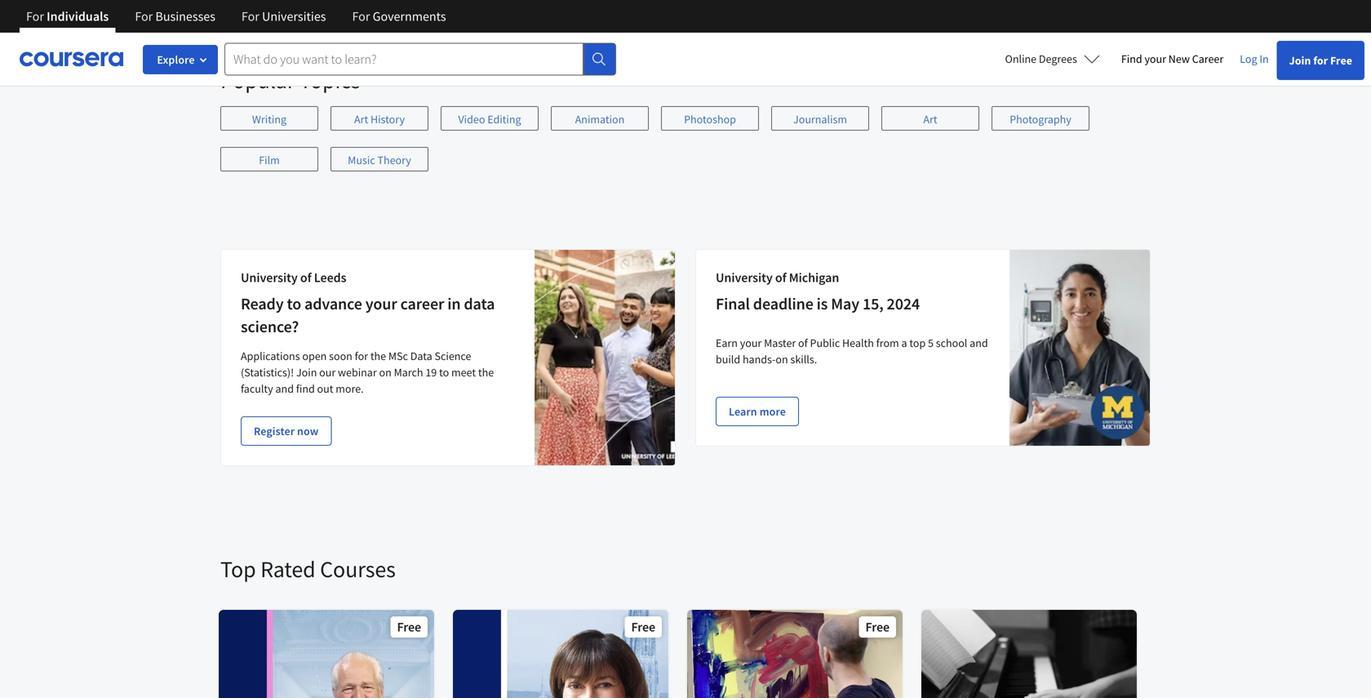 Task type: describe. For each thing, give the bounding box(es) containing it.
for universities
[[242, 8, 326, 24]]

public
[[810, 336, 840, 350]]

video editing
[[458, 112, 521, 127]]

to inside university of leeds ready to advance your career in data science?
[[287, 294, 301, 314]]

editing
[[488, 112, 521, 127]]

faculty
[[241, 381, 273, 396]]

may
[[831, 294, 860, 314]]

explore
[[157, 52, 195, 67]]

a
[[902, 336, 908, 350]]

list containing writing
[[220, 106, 1151, 188]]

photoshop
[[684, 112, 736, 127]]

top
[[910, 336, 926, 350]]

theory
[[378, 153, 411, 167]]

data
[[411, 349, 433, 363]]

log in
[[1241, 51, 1269, 66]]

musicianship: chord charts, diatonic chords, and minor keys course by berklee, image
[[922, 610, 1138, 698]]

history
[[371, 112, 405, 127]]

applications
[[241, 349, 300, 363]]

art link
[[882, 106, 980, 131]]

from
[[877, 336, 900, 350]]

and inside 'applications open soon for the msc data science (statistics)! join our webinar on march 19 to meet the faculty and find out more.'
[[276, 381, 294, 396]]

art history link
[[331, 106, 429, 131]]

in
[[1260, 51, 1269, 66]]

to inside 'applications open soon for the msc data science (statistics)! join our webinar on march 19 to meet the faculty and find out more.'
[[439, 365, 449, 380]]

0 horizontal spatial the
[[371, 349, 386, 363]]

2
[[672, 16, 679, 31]]

meet
[[452, 365, 476, 380]]

join for free
[[1290, 53, 1353, 68]]

build
[[716, 352, 741, 367]]

in
[[448, 294, 461, 314]]

3 free link from the left
[[686, 608, 905, 698]]

career
[[1193, 51, 1224, 66]]

coursera image
[[20, 46, 123, 72]]

top rated courses
[[220, 555, 396, 583]]

find your new career link
[[1114, 49, 1232, 69]]

writing link
[[220, 106, 318, 131]]

online
[[1006, 51, 1037, 66]]

register
[[254, 424, 295, 438]]

art for art history
[[354, 112, 368, 127]]

ready to advance your career in data science? link
[[241, 294, 495, 337]]

rated
[[261, 555, 316, 583]]

photoshop link
[[661, 106, 759, 131]]

of inside earn your master of public health from a top 5 school and build hands-on skills.
[[799, 336, 808, 350]]

register now link
[[241, 416, 332, 446]]

1 free link from the left
[[217, 608, 436, 698]]

science
[[435, 349, 472, 363]]

our
[[319, 365, 336, 380]]

university of michigan final deadline is may 15, 2024
[[716, 269, 920, 314]]

register now
[[254, 424, 319, 438]]

2 free link from the left
[[452, 608, 670, 698]]

popular
[[220, 66, 295, 94]]

1
[[646, 16, 653, 31]]

data
[[464, 294, 495, 314]]

your inside university of leeds ready to advance your career in data science?
[[366, 294, 397, 314]]

top rated courses carousel element
[[212, 505, 1372, 698]]

michigan
[[789, 269, 840, 286]]

new
[[1169, 51, 1190, 66]]

final
[[716, 294, 750, 314]]

for inside 'applications open soon for the msc data science (statistics)! join our webinar on march 19 to meet the faculty and find out more.'
[[355, 349, 368, 363]]

2 button
[[668, 14, 687, 33]]

find
[[296, 381, 315, 396]]

5
[[928, 336, 934, 350]]

science?
[[241, 316, 299, 337]]

music theory
[[348, 153, 411, 167]]

log
[[1241, 51, 1258, 66]]

log in link
[[1232, 49, 1278, 69]]

advance
[[305, 294, 362, 314]]

more.
[[336, 381, 364, 396]]

journalism
[[794, 112, 848, 127]]

msc
[[389, 349, 408, 363]]

1 horizontal spatial for
[[1314, 53, 1329, 68]]

learn more link
[[716, 397, 799, 426]]

universities
[[262, 8, 326, 24]]

degrees
[[1039, 51, 1078, 66]]

animation link
[[551, 106, 649, 131]]

3 button
[[694, 14, 713, 33]]

courses
[[320, 555, 396, 583]]

earn your master of public health from a top 5 school and build hands-on skills.
[[716, 336, 989, 367]]

of for to
[[300, 269, 312, 286]]

list containing 1
[[220, 13, 1139, 33]]

popular topics
[[220, 66, 361, 94]]



Task type: vqa. For each thing, say whether or not it's contained in the screenshot.
Courses
yes



Task type: locate. For each thing, give the bounding box(es) containing it.
free
[[1331, 53, 1353, 68], [397, 619, 421, 635], [632, 619, 656, 635], [866, 619, 890, 635]]

find
[[1122, 51, 1143, 66]]

hands-
[[743, 352, 776, 367]]

1 horizontal spatial your
[[740, 336, 762, 350]]

school
[[936, 336, 968, 350]]

1 horizontal spatial the
[[478, 365, 494, 380]]

2 university from the left
[[716, 269, 773, 286]]

photography
[[1010, 112, 1072, 127]]

for left individuals
[[26, 8, 44, 24]]

1 horizontal spatial to
[[439, 365, 449, 380]]

your for find
[[1145, 51, 1167, 66]]

photography link
[[992, 106, 1090, 131]]

university up final
[[716, 269, 773, 286]]

university up ready
[[241, 269, 298, 286]]

leeds
[[314, 269, 347, 286]]

ready
[[241, 294, 284, 314]]

0 horizontal spatial to
[[287, 294, 301, 314]]

0 horizontal spatial art
[[354, 112, 368, 127]]

find your new career
[[1122, 51, 1224, 66]]

art for art
[[924, 112, 938, 127]]

learn
[[729, 404, 758, 419]]

0 horizontal spatial your
[[366, 294, 397, 314]]

of left the leeds
[[300, 269, 312, 286]]

0 vertical spatial the
[[371, 349, 386, 363]]

now
[[297, 424, 319, 438]]

2 art from the left
[[924, 112, 938, 127]]

0 vertical spatial and
[[970, 336, 989, 350]]

writing
[[252, 112, 287, 127]]

and right 'school'
[[970, 336, 989, 350]]

0 horizontal spatial university
[[241, 269, 298, 286]]

your for earn
[[740, 336, 762, 350]]

1 vertical spatial and
[[276, 381, 294, 396]]

art history
[[354, 112, 405, 127]]

of up skills. on the right bottom
[[799, 336, 808, 350]]

1 horizontal spatial on
[[776, 352, 788, 367]]

1 list from the top
[[220, 13, 1139, 33]]

for
[[26, 8, 44, 24], [135, 8, 153, 24], [242, 8, 260, 24], [352, 8, 370, 24]]

top
[[220, 555, 256, 583]]

banner navigation
[[13, 0, 459, 33]]

(statistics)!
[[241, 365, 294, 380]]

open
[[302, 349, 327, 363]]

for left businesses
[[135, 8, 153, 24]]

and inside earn your master of public health from a top 5 school and build hands-on skills.
[[970, 336, 989, 350]]

is
[[817, 294, 828, 314]]

0 vertical spatial list
[[220, 13, 1139, 33]]

2 horizontal spatial your
[[1145, 51, 1167, 66]]

2 horizontal spatial free link
[[686, 608, 905, 698]]

for for businesses
[[135, 8, 153, 24]]

art inside 'link'
[[924, 112, 938, 127]]

to
[[287, 294, 301, 314], [439, 365, 449, 380]]

2 horizontal spatial of
[[799, 336, 808, 350]]

0 horizontal spatial and
[[276, 381, 294, 396]]

music theory link
[[331, 147, 429, 171]]

university of leeds ready to advance your career in data science?
[[241, 269, 495, 337]]

1 vertical spatial the
[[478, 365, 494, 380]]

animation
[[575, 112, 625, 127]]

the
[[371, 349, 386, 363], [478, 365, 494, 380]]

3 for from the left
[[242, 8, 260, 24]]

0 horizontal spatial of
[[300, 269, 312, 286]]

of
[[300, 269, 312, 286], [776, 269, 787, 286], [799, 336, 808, 350]]

2 for from the left
[[135, 8, 153, 24]]

join up find
[[296, 365, 317, 380]]

webinar
[[338, 365, 377, 380]]

for up webinar on the left
[[355, 349, 368, 363]]

for left universities
[[242, 8, 260, 24]]

list
[[220, 13, 1139, 33], [220, 106, 1151, 188]]

on down master
[[776, 352, 788, 367]]

earn
[[716, 336, 738, 350]]

skills.
[[791, 352, 818, 367]]

1 horizontal spatial art
[[924, 112, 938, 127]]

journalism link
[[772, 106, 870, 131]]

to right ready
[[287, 294, 301, 314]]

of up deadline
[[776, 269, 787, 286]]

your
[[1145, 51, 1167, 66], [366, 294, 397, 314], [740, 336, 762, 350]]

explore button
[[143, 45, 218, 74]]

0 horizontal spatial join
[[296, 365, 317, 380]]

university for final
[[716, 269, 773, 286]]

master
[[764, 336, 796, 350]]

university for ready
[[241, 269, 298, 286]]

university inside university of leeds ready to advance your career in data science?
[[241, 269, 298, 286]]

on down msc
[[379, 365, 392, 380]]

1 vertical spatial list
[[220, 106, 1151, 188]]

1 art from the left
[[354, 112, 368, 127]]

video
[[458, 112, 485, 127]]

for individuals
[[26, 8, 109, 24]]

your up "hands-" in the right of the page
[[740, 336, 762, 350]]

for for universities
[[242, 8, 260, 24]]

19
[[426, 365, 437, 380]]

your right find
[[1145, 51, 1167, 66]]

film link
[[220, 147, 318, 171]]

your left career
[[366, 294, 397, 314]]

online degrees
[[1006, 51, 1078, 66]]

2 list from the top
[[220, 106, 1151, 188]]

for left governments
[[352, 8, 370, 24]]

of inside university of leeds ready to advance your career in data science?
[[300, 269, 312, 286]]

health
[[843, 336, 874, 350]]

university
[[241, 269, 298, 286], [716, 269, 773, 286]]

0 vertical spatial your
[[1145, 51, 1167, 66]]

online degrees button
[[993, 41, 1114, 77]]

0 horizontal spatial free link
[[217, 608, 436, 698]]

What do you want to learn? text field
[[225, 43, 584, 76]]

for right in
[[1314, 53, 1329, 68]]

1 horizontal spatial free link
[[452, 608, 670, 698]]

free link
[[217, 608, 436, 698], [452, 608, 670, 698], [686, 608, 905, 698]]

of inside university of michigan final deadline is may 15, 2024
[[776, 269, 787, 286]]

2024
[[887, 294, 920, 314]]

3
[[699, 16, 705, 31]]

to right 19
[[439, 365, 449, 380]]

1 horizontal spatial university
[[716, 269, 773, 286]]

15,
[[863, 294, 884, 314]]

out
[[317, 381, 334, 396]]

soon
[[329, 349, 353, 363]]

for for governments
[[352, 8, 370, 24]]

the left msc
[[371, 349, 386, 363]]

1 vertical spatial your
[[366, 294, 397, 314]]

for businesses
[[135, 8, 216, 24]]

of for deadline
[[776, 269, 787, 286]]

2 vertical spatial your
[[740, 336, 762, 350]]

and
[[970, 336, 989, 350], [276, 381, 294, 396]]

0 vertical spatial to
[[287, 294, 301, 314]]

1 horizontal spatial join
[[1290, 53, 1312, 68]]

career
[[401, 294, 444, 314]]

the right meet on the left of page
[[478, 365, 494, 380]]

video editing link
[[441, 106, 539, 131]]

0 vertical spatial for
[[1314, 53, 1329, 68]]

music
[[348, 153, 375, 167]]

join for free link
[[1278, 41, 1365, 80]]

for for individuals
[[26, 8, 44, 24]]

march
[[394, 365, 423, 380]]

0 horizontal spatial for
[[355, 349, 368, 363]]

on inside 'applications open soon for the msc data science (statistics)! join our webinar on march 19 to meet the faculty and find out more.'
[[379, 365, 392, 380]]

4 for from the left
[[352, 8, 370, 24]]

1 vertical spatial for
[[355, 349, 368, 363]]

1 horizontal spatial and
[[970, 336, 989, 350]]

join inside 'applications open soon for the msc data science (statistics)! join our webinar on march 19 to meet the faculty and find out more.'
[[296, 365, 317, 380]]

0 vertical spatial join
[[1290, 53, 1312, 68]]

university inside university of michigan final deadline is may 15, 2024
[[716, 269, 773, 286]]

art
[[354, 112, 368, 127], [924, 112, 938, 127]]

1 vertical spatial to
[[439, 365, 449, 380]]

1 horizontal spatial of
[[776, 269, 787, 286]]

deadline
[[753, 294, 814, 314]]

and left find
[[276, 381, 294, 396]]

1 university from the left
[[241, 269, 298, 286]]

more
[[760, 404, 786, 419]]

learn more
[[729, 404, 786, 419]]

1 for from the left
[[26, 8, 44, 24]]

0 horizontal spatial on
[[379, 365, 392, 380]]

applications open soon for the msc data science (statistics)! join our webinar on march 19 to meet the faculty and find out more.
[[241, 349, 494, 396]]

on inside earn your master of public health from a top 5 school and build hands-on skills.
[[776, 352, 788, 367]]

1 vertical spatial join
[[296, 365, 317, 380]]

for governments
[[352, 8, 446, 24]]

your inside earn your master of public health from a top 5 school and build hands-on skills.
[[740, 336, 762, 350]]

governments
[[373, 8, 446, 24]]

join right in
[[1290, 53, 1312, 68]]

for
[[1314, 53, 1329, 68], [355, 349, 368, 363]]

film
[[259, 153, 280, 167]]

None search field
[[225, 43, 616, 76]]

individuals
[[47, 8, 109, 24]]



